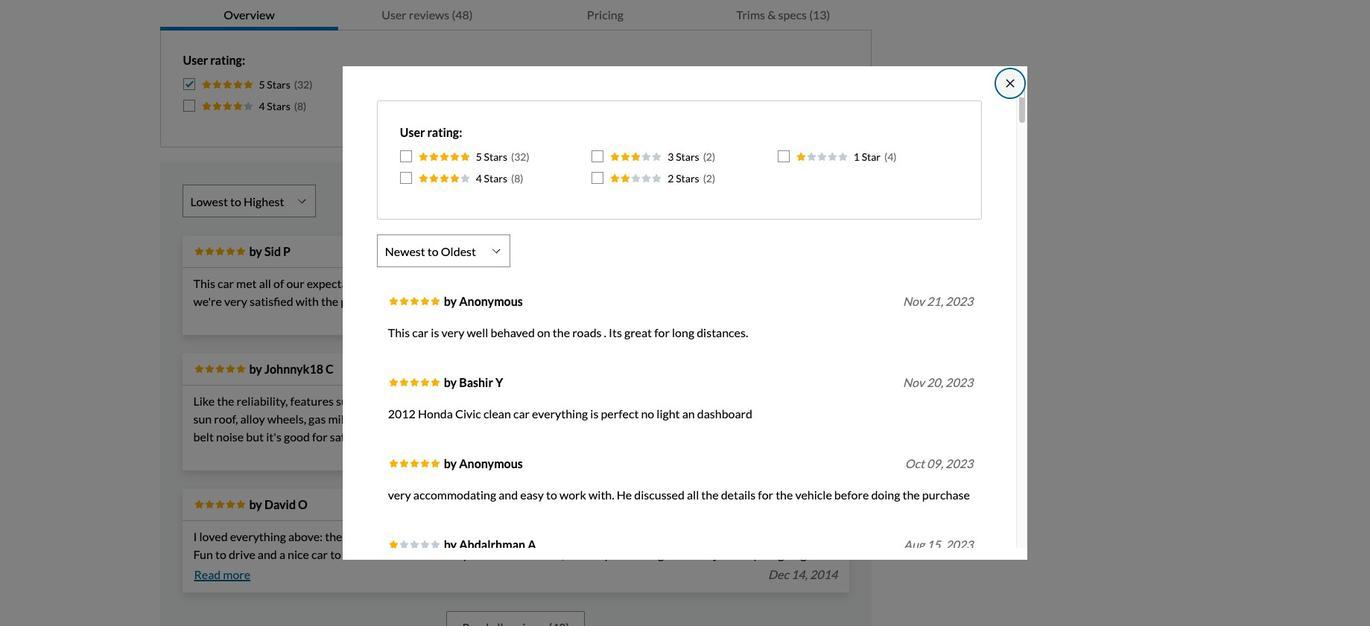 Task type: describe. For each thing, give the bounding box(es) containing it.
32 for 2
[[297, 78, 310, 91]]

just
[[714, 548, 733, 562]]

drove
[[629, 277, 659, 291]]

user reviews (48) tab
[[338, 0, 516, 31]]

they
[[717, 566, 743, 580]]

own.
[[344, 548, 369, 562]]

gas
[[309, 412, 326, 426]]

of
[[274, 277, 284, 291]]

by for o
[[249, 498, 262, 512]]

user rating: for 2
[[183, 53, 245, 67]]

with.
[[589, 488, 615, 502]]

by for p
[[249, 244, 262, 259]]

and inside like the reliability, features such as bluetooth, xm radio, easy accessibility, cruise control, digital speedometer, leather seats, sun roof, alloy wheels, gas mileage, maintenance, exterior color black, and interior color light grey.  dislike the annoying seat belt noise but it's good for safe measure.
[[551, 412, 571, 426]]

nov 20, 2023
[[903, 376, 974, 390]]

2023 for nov 21, 2023
[[946, 295, 974, 309]]

sid
[[265, 244, 281, 259]]

dec
[[769, 568, 789, 582]]

vehicle
[[796, 488, 832, 502]]

as
[[363, 394, 374, 408]]

purchase
[[923, 488, 970, 502]]

by for a
[[444, 538, 457, 552]]

accord,
[[330, 566, 370, 580]]

all inside this car met all of our expectations for a second car.  it is comfortable and roomy.  we drove the car on a few long trips and we're very satisfied with the performance.  we liked the economy, looks, performance and reliability.
[[259, 277, 271, 291]]

by anonymous for easy
[[444, 457, 523, 471]]

xm
[[432, 394, 448, 408]]

user for 3 stars
[[400, 125, 425, 139]]

.
[[604, 326, 607, 340]]

1 horizontal spatial we
[[608, 277, 627, 291]]

a right last
[[633, 548, 640, 562]]

it's
[[659, 530, 675, 544]]

cars.
[[795, 566, 819, 580]]

5 stars ( 32 ) for 3 stars
[[476, 151, 530, 163]]

met
[[236, 277, 257, 291]]

the up reliability.
[[661, 277, 679, 291]]

2 horizontal spatial to
[[546, 488, 557, 502]]

specs
[[778, 7, 807, 22]]

trims & specs (13) tab
[[694, 0, 872, 31]]

measure.
[[354, 430, 401, 444]]

great inside i loved everything above: the alloy wheels, leather seats, bluetooth, and gas consumption. it's pretty stylish and comfortable. fun to drive and a nice car to own. honda cars are expensive brand-new, but they last a long time and just keep on going and going. i had a 1996 honda accord, and currently have an 2003 acura mdx and 2010 honda odyssey. they are great cars. overall, it gets 5 stars!
[[765, 566, 792, 580]]

time
[[667, 548, 690, 562]]

seats, inside like the reliability, features such as bluetooth, xm radio, easy accessibility, cruise control, digital speedometer, leather seats, sun roof, alloy wheels, gas mileage, maintenance, exterior color black, and interior color light grey.  dislike the annoying seat belt noise but it's good for safe measure.
[[799, 394, 829, 408]]

anonymous for easy
[[459, 457, 523, 471]]

y
[[496, 376, 504, 390]]

bluetooth,
[[485, 530, 540, 544]]

wheels, inside i loved everything above: the alloy wheels, leather seats, bluetooth, and gas consumption. it's pretty stylish and comfortable. fun to drive and a nice car to own. honda cars are expensive brand-new, but they last a long time and just keep on going and going. i had a 1996 honda accord, and currently have an 2003 acura mdx and 2010 honda odyssey. they are great cars. overall, it gets 5 stars!
[[372, 530, 411, 544]]

comment alt edit image
[[762, 0, 774, 9]]

1 vertical spatial we
[[413, 294, 431, 309]]

for down reliability.
[[655, 326, 670, 340]]

user for 2 stars
[[183, 53, 208, 67]]

but inside like the reliability, features such as bluetooth, xm radio, easy accessibility, cruise control, digital speedometer, leather seats, sun roof, alloy wheels, gas mileage, maintenance, exterior color black, and interior color light grey.  dislike the annoying seat belt noise but it's good for safe measure.
[[246, 430, 264, 444]]

reliability,
[[237, 394, 288, 408]]

the down the expectations
[[321, 294, 339, 309]]

5 for 3
[[476, 151, 482, 163]]

1 star ( 4 )
[[854, 151, 897, 163]]

long inside this car met all of our expectations for a second car.  it is comfortable and roomy.  we drove the car on a few long trips and we're very satisfied with the performance.  we liked the economy, looks, performance and reliability.
[[745, 277, 768, 291]]

reviews
[[409, 7, 449, 22]]

civic
[[455, 407, 481, 421]]

by for c
[[249, 362, 262, 376]]

and up keep
[[748, 530, 767, 544]]

comfortable
[[483, 277, 547, 291]]

like the reliability, features such as bluetooth, xm radio, easy accessibility, cruise control, digital speedometer, leather seats, sun roof, alloy wheels, gas mileage, maintenance, exterior color black, and interior color light grey.  dislike the annoying seat belt noise but it's good for safe measure.
[[193, 394, 829, 444]]

honda down last
[[631, 566, 666, 580]]

read more button
[[193, 564, 251, 587]]

alloy inside i loved everything above: the alloy wheels, leather seats, bluetooth, and gas consumption. it's pretty stylish and comfortable. fun to drive and a nice car to own. honda cars are expensive brand-new, but they last a long time and just keep on going and going. i had a 1996 honda accord, and currently have an 2003 acura mdx and 2010 honda odyssey. they are great cars. overall, it gets 5 stars!
[[345, 530, 370, 544]]

very accommodating and easy to work with.  he discussed all the details for the vehicle before doing the purchase
[[388, 488, 970, 502]]

liked
[[434, 294, 459, 309]]

car.
[[441, 277, 459, 291]]

long inside i loved everything above: the alloy wheels, leather seats, bluetooth, and gas consumption. it's pretty stylish and comfortable. fun to drive and a nice car to own. honda cars are expensive brand-new, but they last a long time and just keep on going and going. i had a 1996 honda accord, and currently have an 2003 acura mdx and 2010 honda odyssey. they are great cars. overall, it gets 5 stars!
[[642, 548, 664, 562]]

leather inside like the reliability, features such as bluetooth, xm radio, easy accessibility, cruise control, digital speedometer, leather seats, sun roof, alloy wheels, gas mileage, maintenance, exterior color black, and interior color light grey.  dislike the annoying seat belt noise but it's good for safe measure.
[[760, 394, 797, 408]]

everything inside i loved everything above: the alloy wheels, leather seats, bluetooth, and gas consumption. it's pretty stylish and comfortable. fun to drive and a nice car to own. honda cars are expensive brand-new, but they last a long time and just keep on going and going. i had a 1996 honda accord, and currently have an 2003 acura mdx and 2010 honda odyssey. they are great cars. overall, it gets 5 stars!
[[230, 530, 286, 544]]

accommodating
[[414, 488, 497, 502]]

features
[[290, 394, 334, 408]]

car down second
[[412, 326, 429, 340]]

reliability.
[[656, 294, 707, 309]]

trims
[[736, 7, 765, 22]]

on inside this car met all of our expectations for a second car.  it is comfortable and roomy.  we drove the car on a few long trips and we're very satisfied with the performance.  we liked the economy, looks, performance and reliability.
[[700, 277, 713, 291]]

roof,
[[214, 412, 238, 426]]

1 vertical spatial 4
[[888, 151, 894, 163]]

black,
[[519, 412, 549, 426]]

light right no
[[657, 407, 680, 421]]

and down pretty
[[692, 548, 712, 562]]

clean
[[484, 407, 511, 421]]

abdalrhman
[[459, 538, 526, 552]]

1 horizontal spatial all
[[687, 488, 699, 502]]

accessibility,
[[508, 394, 573, 408]]

0 horizontal spatial are
[[432, 548, 449, 562]]

&
[[767, 7, 776, 22]]

mileage,
[[328, 412, 371, 426]]

rating: for 2
[[210, 53, 245, 67]]

1 vertical spatial 2 stars ( 2 )
[[668, 172, 716, 185]]

control,
[[609, 394, 649, 408]]

aug
[[904, 538, 925, 552]]

for right details
[[758, 488, 774, 502]]

new,
[[540, 548, 565, 562]]

(48)
[[452, 7, 473, 22]]

seat
[[804, 412, 826, 426]]

32 for 3
[[514, 151, 527, 163]]

2023 for oct 09, 2023
[[946, 457, 974, 471]]

2012
[[388, 407, 416, 421]]

like
[[193, 394, 215, 408]]

roomy.
[[571, 277, 606, 291]]

a left few
[[715, 277, 721, 291]]

is inside this car met all of our expectations for a second car.  it is comfortable and roomy.  we drove the car on a few long trips and we're very satisfied with the performance.  we liked the economy, looks, performance and reliability.
[[472, 277, 480, 291]]

0 vertical spatial i
[[193, 530, 197, 544]]

leather inside i loved everything above: the alloy wheels, leather seats, bluetooth, and gas consumption. it's pretty stylish and comfortable. fun to drive and a nice car to own. honda cars are expensive brand-new, but they last a long time and just keep on going and going. i had a 1996 honda accord, and currently have an 2003 acura mdx and 2010 honda odyssey. they are great cars. overall, it gets 5 stars!
[[413, 530, 451, 544]]

wheels, inside like the reliability, features such as bluetooth, xm radio, easy accessibility, cruise control, digital speedometer, leather seats, sun roof, alloy wheels, gas mileage, maintenance, exterior color black, and interior color light grey.  dislike the annoying seat belt noise but it's good for safe measure.
[[267, 412, 306, 426]]

2023 for aug 15, 2023
[[946, 538, 974, 552]]

sun
[[193, 412, 212, 426]]

dialog containing user rating:
[[343, 66, 1028, 627]]

a left second
[[394, 277, 400, 291]]

car left met
[[218, 277, 234, 291]]

easy inside like the reliability, features such as bluetooth, xm radio, easy accessibility, cruise control, digital speedometer, leather seats, sun roof, alloy wheels, gas mileage, maintenance, exterior color black, and interior color light grey.  dislike the annoying seat belt noise but it's good for safe measure.
[[482, 394, 506, 408]]

0 horizontal spatial is
[[431, 326, 439, 340]]

easy inside dialog
[[520, 488, 544, 502]]

dislike
[[697, 412, 732, 426]]

dashboard
[[698, 407, 753, 421]]

distances.
[[697, 326, 749, 340]]

(13)
[[809, 7, 830, 22]]

4 stars ( 8 ) for 2 stars
[[259, 100, 307, 113]]

8 for 3 stars ( 2 )
[[514, 172, 521, 185]]

c
[[326, 362, 334, 376]]

performance.
[[341, 294, 411, 309]]

light inside like the reliability, features such as bluetooth, xm radio, easy accessibility, cruise control, digital speedometer, leather seats, sun roof, alloy wheels, gas mileage, maintenance, exterior color black, and interior color light grey.  dislike the annoying seat belt noise but it's good for safe measure.
[[644, 412, 667, 426]]

stylish
[[712, 530, 746, 544]]

21,
[[927, 295, 944, 309]]

everything inside dialog
[[532, 407, 588, 421]]

and down drove
[[634, 294, 654, 309]]

the up "roof,"
[[217, 394, 234, 408]]

it's
[[266, 430, 282, 444]]

by for y
[[444, 376, 457, 390]]

star
[[862, 151, 881, 163]]

discussed
[[635, 488, 685, 502]]

drive
[[229, 548, 255, 562]]

2023 for nov 20, 2023
[[946, 376, 974, 390]]

2014
[[810, 568, 838, 582]]

5 for 2
[[259, 78, 265, 91]]

2012 honda civic clean car everything is perfect no light an dashboard
[[388, 407, 753, 421]]

and right accord,
[[372, 566, 392, 580]]

comfortable.
[[770, 530, 836, 544]]

bashir
[[459, 376, 493, 390]]

1 vertical spatial very
[[442, 326, 465, 340]]

before
[[835, 488, 869, 502]]

by anonymous for very
[[444, 295, 523, 309]]



Task type: vqa. For each thing, say whether or not it's contained in the screenshot.
middle 2024,
no



Task type: locate. For each thing, give the bounding box(es) containing it.
speedometer,
[[686, 394, 757, 408]]

user
[[381, 7, 406, 22], [183, 53, 208, 67], [400, 125, 425, 139]]

this for this car is very well behaved on the roads . its great for long distances.
[[388, 326, 410, 340]]

nov
[[903, 295, 925, 309], [903, 376, 925, 390]]

0 vertical spatial long
[[745, 277, 768, 291]]

0 vertical spatial rating:
[[210, 53, 245, 67]]

4 for 2 stars ( 2 )
[[259, 100, 265, 113]]

1 horizontal spatial long
[[672, 326, 695, 340]]

1 horizontal spatial great
[[765, 566, 792, 580]]

anonymous for very
[[459, 295, 523, 309]]

are right cars
[[432, 548, 449, 562]]

1 horizontal spatial wheels,
[[372, 530, 411, 544]]

o
[[298, 498, 308, 512]]

i left loved
[[193, 530, 197, 544]]

this car is very well behaved on the roads . its great for long distances.
[[388, 326, 749, 340]]

for inside like the reliability, features such as bluetooth, xm radio, easy accessibility, cruise control, digital speedometer, leather seats, sun roof, alloy wheels, gas mileage, maintenance, exterior color black, and interior color light grey.  dislike the annoying seat belt noise but it's good for safe measure.
[[312, 430, 328, 444]]

0 horizontal spatial 32
[[297, 78, 310, 91]]

belt
[[193, 430, 214, 444]]

read more
[[194, 568, 251, 582]]

on inside i loved everything above: the alloy wheels, leather seats, bluetooth, and gas consumption. it's pretty stylish and comfortable. fun to drive and a nice car to own. honda cars are expensive brand-new, but they last a long time and just keep on going and going. i had a 1996 honda accord, and currently have an 2003 acura mdx and 2010 honda odyssey. they are great cars. overall, it gets 5 stars!
[[763, 548, 776, 562]]

by down the car.
[[444, 295, 457, 309]]

3 stars ( 2 )
[[668, 151, 716, 163]]

tab list
[[160, 0, 872, 31]]

0 vertical spatial 8
[[297, 100, 303, 113]]

user inside tab
[[381, 7, 406, 22]]

an inside i loved everything above: the alloy wheels, leather seats, bluetooth, and gas consumption. it's pretty stylish and comfortable. fun to drive and a nice car to own. honda cars are expensive brand-new, but they last a long time and just keep on going and going. i had a 1996 honda accord, and currently have an 2003 acura mdx and 2010 honda odyssey. they are great cars. overall, it gets 5 stars!
[[471, 566, 484, 580]]

car inside i loved everything above: the alloy wheels, leather seats, bluetooth, and gas consumption. it's pretty stylish and comfortable. fun to drive and a nice car to own. honda cars are expensive brand-new, but they last a long time and just keep on going and going. i had a 1996 honda accord, and currently have an 2003 acura mdx and 2010 honda odyssey. they are great cars. overall, it gets 5 stars!
[[312, 548, 328, 562]]

its
[[609, 326, 622, 340]]

1 horizontal spatial alloy
[[345, 530, 370, 544]]

very inside this car met all of our expectations for a second car.  it is comfortable and roomy.  we drove the car on a few long trips and we're very satisfied with the performance.  we liked the economy, looks, performance and reliability.
[[224, 294, 247, 309]]

pretty
[[677, 530, 710, 544]]

0 vertical spatial easy
[[482, 394, 506, 408]]

2 anonymous from the top
[[459, 457, 523, 471]]

on left few
[[700, 277, 713, 291]]

0 horizontal spatial to
[[215, 548, 226, 562]]

all right discussed
[[687, 488, 699, 502]]

1 horizontal spatial everything
[[532, 407, 588, 421]]

1 vertical spatial on
[[537, 326, 551, 340]]

by up the reliability, on the bottom of page
[[249, 362, 262, 376]]

1 vertical spatial 8
[[514, 172, 521, 185]]

0 horizontal spatial rating:
[[210, 53, 245, 67]]

easy down 'y'
[[482, 394, 506, 408]]

the left vehicle
[[776, 488, 793, 502]]

2 color from the left
[[615, 412, 642, 426]]

by abdalrhman  a
[[444, 538, 536, 552]]

very left accommodating
[[388, 488, 411, 502]]

nice
[[288, 548, 309, 562]]

0 horizontal spatial i
[[193, 530, 197, 544]]

2023 right 09,
[[946, 457, 974, 471]]

1 horizontal spatial 32
[[514, 151, 527, 163]]

wheels, up good
[[267, 412, 306, 426]]

2 vertical spatial 5
[[271, 584, 278, 598]]

a left nice
[[279, 548, 285, 562]]

and right trips
[[796, 277, 816, 291]]

1 horizontal spatial i
[[227, 566, 230, 580]]

0 horizontal spatial alloy
[[240, 412, 265, 426]]

1 horizontal spatial 5
[[271, 584, 278, 598]]

2 nov from the top
[[903, 376, 925, 390]]

by up have
[[444, 538, 457, 552]]

by left david
[[249, 498, 262, 512]]

long down reliability.
[[672, 326, 695, 340]]

but down gas
[[567, 548, 585, 562]]

easy left work
[[520, 488, 544, 502]]

0 horizontal spatial leather
[[413, 530, 451, 544]]

by up accommodating
[[444, 457, 457, 471]]

2023 right "15,"
[[946, 538, 974, 552]]

4 for 3 stars ( 2 )
[[476, 172, 482, 185]]

0 horizontal spatial 2 stars ( 2 )
[[487, 100, 534, 113]]

1 horizontal spatial on
[[700, 277, 713, 291]]

had
[[233, 566, 252, 580]]

1 vertical spatial an
[[471, 566, 484, 580]]

oct 09, 2023
[[905, 457, 974, 471]]

but inside i loved everything above: the alloy wheels, leather seats, bluetooth, and gas consumption. it's pretty stylish and comfortable. fun to drive and a nice car to own. honda cars are expensive brand-new, but they last a long time and just keep on going and going. i had a 1996 honda accord, and currently have an 2003 acura mdx and 2010 honda odyssey. they are great cars. overall, it gets 5 stars!
[[567, 548, 585, 562]]

0 horizontal spatial long
[[642, 548, 664, 562]]

few
[[724, 277, 743, 291]]

1 horizontal spatial 8
[[514, 172, 521, 185]]

this for this car met all of our expectations for a second car.  it is comfortable and roomy.  we drove the car on a few long trips and we're very satisfied with the performance.  we liked the economy, looks, performance and reliability.
[[193, 277, 215, 291]]

overview tab
[[160, 0, 338, 31]]

seats, up seat
[[799, 394, 829, 408]]

odyssey.
[[668, 566, 715, 580]]

light down digital
[[644, 412, 667, 426]]

0 horizontal spatial wheels,
[[267, 412, 306, 426]]

2 vertical spatial 4
[[476, 172, 482, 185]]

we down second
[[413, 294, 431, 309]]

0 vertical spatial wheels,
[[267, 412, 306, 426]]

1 nov from the top
[[903, 295, 925, 309]]

user rating: for 3
[[400, 125, 462, 139]]

alloy up own.
[[345, 530, 370, 544]]

for up performance.
[[376, 277, 391, 291]]

user reviews (48)
[[381, 7, 473, 22]]

1 horizontal spatial this
[[388, 326, 410, 340]]

0 horizontal spatial an
[[471, 566, 484, 580]]

8 for 2 stars ( 2 )
[[297, 100, 303, 113]]

1 horizontal spatial are
[[745, 566, 762, 580]]

well
[[467, 326, 489, 340]]

1 horizontal spatial an
[[683, 407, 695, 421]]

1 horizontal spatial to
[[330, 548, 341, 562]]

honda down nice
[[293, 566, 328, 580]]

an left dislike
[[683, 407, 695, 421]]

car up reliability.
[[681, 277, 697, 291]]

alloy down the reliability, on the bottom of page
[[240, 412, 265, 426]]

2023 right 20,
[[946, 376, 974, 390]]

2 vertical spatial is
[[591, 407, 599, 421]]

roads
[[573, 326, 602, 340]]

nov for nov 20, 2023
[[903, 376, 925, 390]]

and right black,
[[551, 412, 571, 426]]

1 vertical spatial easy
[[520, 488, 544, 502]]

0 vertical spatial great
[[625, 326, 652, 340]]

this
[[193, 277, 215, 291], [388, 326, 410, 340]]

a
[[394, 277, 400, 291], [715, 277, 721, 291], [279, 548, 285, 562], [633, 548, 640, 562], [254, 566, 260, 580]]

1 horizontal spatial rating:
[[428, 125, 462, 139]]

0 vertical spatial 4
[[259, 100, 265, 113]]

2 horizontal spatial on
[[763, 548, 776, 562]]

close modal undefined image
[[1005, 78, 1017, 90]]

great down going
[[765, 566, 792, 580]]

on right keep
[[763, 548, 776, 562]]

0 horizontal spatial on
[[537, 326, 551, 340]]

1 horizontal spatial 4
[[476, 172, 482, 185]]

great right the its
[[625, 326, 652, 340]]

4 2023 from the top
[[946, 538, 974, 552]]

alloy inside like the reliability, features such as bluetooth, xm radio, easy accessibility, cruise control, digital speedometer, leather seats, sun roof, alloy wheels, gas mileage, maintenance, exterior color black, and interior color light grey.  dislike the annoying seat belt noise but it's good for safe measure.
[[240, 412, 265, 426]]

1 2023 from the top
[[946, 295, 974, 309]]

alloy
[[240, 412, 265, 426], [345, 530, 370, 544]]

details
[[721, 488, 756, 502]]

2 horizontal spatial long
[[745, 277, 768, 291]]

4
[[259, 100, 265, 113], [888, 151, 894, 163], [476, 172, 482, 185]]

leather up annoying
[[760, 394, 797, 408]]

1 vertical spatial this
[[388, 326, 410, 340]]

1 horizontal spatial very
[[388, 488, 411, 502]]

1 horizontal spatial 5 stars ( 32 )
[[476, 151, 530, 163]]

all left of
[[259, 277, 271, 291]]

expectations
[[307, 277, 374, 291]]

0 vertical spatial is
[[472, 277, 480, 291]]

1 vertical spatial is
[[431, 326, 439, 340]]

to left work
[[546, 488, 557, 502]]

are
[[432, 548, 449, 562], [745, 566, 762, 580]]

safe
[[330, 430, 352, 444]]

0 vertical spatial leather
[[760, 394, 797, 408]]

this down performance.
[[388, 326, 410, 340]]

the left details
[[702, 488, 719, 502]]

above:
[[288, 530, 323, 544]]

and
[[549, 277, 568, 291], [796, 277, 816, 291], [634, 294, 654, 309], [551, 412, 571, 426], [499, 488, 518, 502], [542, 530, 561, 544], [748, 530, 767, 544], [258, 548, 277, 562], [692, 548, 712, 562], [809, 548, 829, 562], [372, 566, 392, 580], [579, 566, 599, 580]]

leather
[[760, 394, 797, 408], [413, 530, 451, 544]]

0 horizontal spatial 5
[[259, 78, 265, 91]]

such
[[336, 394, 360, 408]]

read
[[194, 568, 221, 582]]

we're
[[193, 294, 222, 309]]

second
[[402, 277, 439, 291]]

have
[[444, 566, 469, 580]]

nov left 21,
[[903, 295, 925, 309]]

is left perfect
[[591, 407, 599, 421]]

1 vertical spatial rating:
[[428, 125, 462, 139]]

i loved everything above: the alloy wheels, leather seats, bluetooth, and gas consumption. it's pretty stylish and comfortable. fun to drive and a nice car to own. honda cars are expensive brand-new, but they last a long time and just keep on going and going. i had a 1996 honda accord, and currently have an 2003 acura mdx and 2010 honda odyssey. they are great cars. overall, it gets 5 stars!
[[193, 530, 836, 598]]

and up the 2014
[[809, 548, 829, 562]]

annoying
[[754, 412, 802, 426]]

are down keep
[[745, 566, 762, 580]]

but left it's
[[246, 430, 264, 444]]

and up looks,
[[549, 277, 568, 291]]

0 horizontal spatial but
[[246, 430, 264, 444]]

1 horizontal spatial but
[[567, 548, 585, 562]]

doing
[[872, 488, 901, 502]]

1 anonymous from the top
[[459, 295, 523, 309]]

it
[[237, 584, 244, 598]]

0 horizontal spatial 8
[[297, 100, 303, 113]]

long down it's
[[642, 548, 664, 562]]

is down liked in the top of the page
[[431, 326, 439, 340]]

0 vertical spatial this
[[193, 277, 215, 291]]

all
[[259, 277, 271, 291], [687, 488, 699, 502]]

the right doing
[[903, 488, 920, 502]]

long right few
[[745, 277, 768, 291]]

honda inside dialog
[[418, 407, 453, 421]]

8
[[297, 100, 303, 113], [514, 172, 521, 185]]

is
[[472, 277, 480, 291], [431, 326, 439, 340], [591, 407, 599, 421]]

keep
[[736, 548, 761, 562]]

is right it
[[472, 277, 480, 291]]

0 vertical spatial 32
[[297, 78, 310, 91]]

2 horizontal spatial is
[[591, 407, 599, 421]]

a right had
[[254, 566, 260, 580]]

0 vertical spatial user rating:
[[183, 53, 245, 67]]

for
[[376, 277, 391, 291], [655, 326, 670, 340], [312, 430, 328, 444], [758, 488, 774, 502]]

the inside i loved everything above: the alloy wheels, leather seats, bluetooth, and gas consumption. it's pretty stylish and comfortable. fun to drive and a nice car to own. honda cars are expensive brand-new, but they last a long time and just keep on going and going. i had a 1996 honda accord, and currently have an 2003 acura mdx and 2010 honda odyssey. they are great cars. overall, it gets 5 stars!
[[325, 530, 342, 544]]

0 vertical spatial nov
[[903, 295, 925, 309]]

for down the gas
[[312, 430, 328, 444]]

leather up cars
[[413, 530, 451, 544]]

1 by anonymous from the top
[[444, 295, 523, 309]]

5 stars ( 32 ) for 2 stars
[[259, 78, 313, 91]]

nov left 20,
[[903, 376, 925, 390]]

1 vertical spatial user
[[183, 53, 208, 67]]

0 horizontal spatial 4 stars ( 8 )
[[259, 100, 307, 113]]

seats, inside i loved everything above: the alloy wheels, leather seats, bluetooth, and gas consumption. it's pretty stylish and comfortable. fun to drive and a nice car to own. honda cars are expensive brand-new, but they last a long time and just keep on going and going. i had a 1996 honda accord, and currently have an 2003 acura mdx and 2010 honda odyssey. they are great cars. overall, it gets 5 stars!
[[453, 530, 483, 544]]

the down it
[[461, 294, 478, 309]]

2 horizontal spatial very
[[442, 326, 465, 340]]

car right nice
[[312, 548, 328, 562]]

1 vertical spatial i
[[227, 566, 230, 580]]

this up we're
[[193, 277, 215, 291]]

honda
[[418, 407, 453, 421], [371, 548, 406, 562], [293, 566, 328, 580], [631, 566, 666, 580]]

0 horizontal spatial all
[[259, 277, 271, 291]]

anonymous up accommodating
[[459, 457, 523, 471]]

rating: inside dialog
[[428, 125, 462, 139]]

1 vertical spatial alloy
[[345, 530, 370, 544]]

1 vertical spatial seats,
[[453, 530, 483, 544]]

we up performance at the left top of page
[[608, 277, 627, 291]]

an down expensive
[[471, 566, 484, 580]]

1 vertical spatial nov
[[903, 376, 925, 390]]

they
[[587, 548, 610, 562]]

1 vertical spatial 5
[[476, 151, 482, 163]]

1 horizontal spatial user rating:
[[400, 125, 462, 139]]

and up bluetooth,
[[499, 488, 518, 502]]

easy
[[482, 394, 506, 408], [520, 488, 544, 502]]

perfect
[[601, 407, 639, 421]]

1 horizontal spatial color
[[615, 412, 642, 426]]

0 horizontal spatial user rating:
[[183, 53, 245, 67]]

2 horizontal spatial 4
[[888, 151, 894, 163]]

trims & specs (13)
[[736, 7, 830, 22]]

the left roads
[[553, 326, 570, 340]]

by up xm at left bottom
[[444, 376, 457, 390]]

8 inside dialog
[[514, 172, 521, 185]]

on right behaved
[[537, 326, 551, 340]]

nov 21, 2023
[[903, 295, 974, 309]]

loved
[[199, 530, 228, 544]]

stars!
[[280, 584, 310, 598]]

anonymous down comfortable
[[459, 295, 523, 309]]

to left own.
[[330, 548, 341, 562]]

color down control,
[[615, 412, 642, 426]]

acura
[[516, 566, 547, 580]]

2023 right 21,
[[946, 295, 974, 309]]

honda left cars
[[371, 548, 406, 562]]

very left well
[[442, 326, 465, 340]]

nov for nov 21, 2023
[[903, 295, 925, 309]]

0 horizontal spatial seats,
[[453, 530, 483, 544]]

mdx
[[550, 566, 577, 580]]

0 horizontal spatial very
[[224, 294, 247, 309]]

i left had
[[227, 566, 230, 580]]

this inside this car met all of our expectations for a second car.  it is comfortable and roomy.  we drove the car on a few long trips and we're very satisfied with the performance.  we liked the economy, looks, performance and reliability.
[[193, 277, 215, 291]]

1 color from the left
[[490, 412, 517, 426]]

2 2023 from the top
[[946, 376, 974, 390]]

0 vertical spatial by anonymous
[[444, 295, 523, 309]]

grey.
[[670, 412, 694, 426]]

1 vertical spatial by anonymous
[[444, 457, 523, 471]]

5
[[259, 78, 265, 91], [476, 151, 482, 163], [271, 584, 278, 598]]

radio,
[[450, 394, 480, 408]]

and down they
[[579, 566, 599, 580]]

by bashir y
[[444, 376, 504, 390]]

wheels, up cars
[[372, 530, 411, 544]]

4 stars ( 8 ) for 3 stars
[[476, 172, 524, 185]]

1
[[854, 151, 860, 163]]

expensive
[[452, 548, 503, 562]]

0 horizontal spatial 4
[[259, 100, 265, 113]]

color left black,
[[490, 412, 517, 426]]

noise
[[216, 430, 244, 444]]

currently
[[394, 566, 442, 580]]

1 vertical spatial all
[[687, 488, 699, 502]]

3 2023 from the top
[[946, 457, 974, 471]]

this car met all of our expectations for a second car.  it is comfortable and roomy.  we drove the car on a few long trips and we're very satisfied with the performance.  we liked the economy, looks, performance and reliability.
[[193, 277, 816, 309]]

with
[[296, 294, 319, 309]]

and up new,
[[542, 530, 561, 544]]

0 vertical spatial an
[[683, 407, 695, 421]]

performance
[[564, 294, 632, 309]]

by left sid
[[249, 244, 262, 259]]

seats, up expensive
[[453, 530, 483, 544]]

by anonymous down it
[[444, 295, 523, 309]]

1 vertical spatial but
[[567, 548, 585, 562]]

rating: for 3
[[428, 125, 462, 139]]

1 horizontal spatial easy
[[520, 488, 544, 502]]

1 vertical spatial wheels,
[[372, 530, 411, 544]]

the down "speedometer," at the bottom right
[[735, 412, 752, 426]]

cars
[[408, 548, 430, 562]]

0 vertical spatial 5
[[259, 78, 265, 91]]

by anonymous up accommodating
[[444, 457, 523, 471]]

0 vertical spatial but
[[246, 430, 264, 444]]

1 vertical spatial are
[[745, 566, 762, 580]]

2 vertical spatial user
[[400, 125, 425, 139]]

4 stars ( 8 )
[[259, 100, 307, 113], [476, 172, 524, 185]]

anonymous
[[459, 295, 523, 309], [459, 457, 523, 471]]

1 horizontal spatial is
[[472, 277, 480, 291]]

1 vertical spatial user rating:
[[400, 125, 462, 139]]

pricing tab
[[516, 0, 694, 31]]

5 inside i loved everything above: the alloy wheels, leather seats, bluetooth, and gas consumption. it's pretty stylish and comfortable. fun to drive and a nice car to own. honda cars are expensive brand-new, but they last a long time and just keep on going and going. i had a 1996 honda accord, and currently have an 2003 acura mdx and 2010 honda odyssey. they are great cars. overall, it gets 5 stars!
[[271, 584, 278, 598]]

car
[[218, 277, 234, 291], [681, 277, 697, 291], [412, 326, 429, 340], [514, 407, 530, 421], [312, 548, 328, 562]]

but
[[246, 430, 264, 444], [567, 548, 585, 562]]

the right 'above:'
[[325, 530, 342, 544]]

0 vertical spatial user
[[381, 7, 406, 22]]

for inside this car met all of our expectations for a second car.  it is comfortable and roomy.  we drove the car on a few long trips and we're very satisfied with the performance.  we liked the economy, looks, performance and reliability.
[[376, 277, 391, 291]]

0 vertical spatial anonymous
[[459, 295, 523, 309]]

0 horizontal spatial color
[[490, 412, 517, 426]]

pricing
[[587, 7, 623, 22]]

looks,
[[532, 294, 562, 309]]

behaved
[[491, 326, 535, 340]]

2 by anonymous from the top
[[444, 457, 523, 471]]

to right fun
[[215, 548, 226, 562]]

1 vertical spatial 32
[[514, 151, 527, 163]]

dialog
[[343, 66, 1028, 627]]

david
[[265, 498, 296, 512]]

very down met
[[224, 294, 247, 309]]

1 vertical spatial anonymous
[[459, 457, 523, 471]]

going
[[778, 548, 807, 562]]

user rating: inside dialog
[[400, 125, 462, 139]]

2 vertical spatial very
[[388, 488, 411, 502]]

gas
[[564, 530, 584, 544]]

car right clean
[[514, 407, 530, 421]]

honda left civic
[[418, 407, 453, 421]]

it
[[462, 277, 470, 291]]

and up 1996
[[258, 548, 277, 562]]

tab list containing overview
[[160, 0, 872, 31]]



